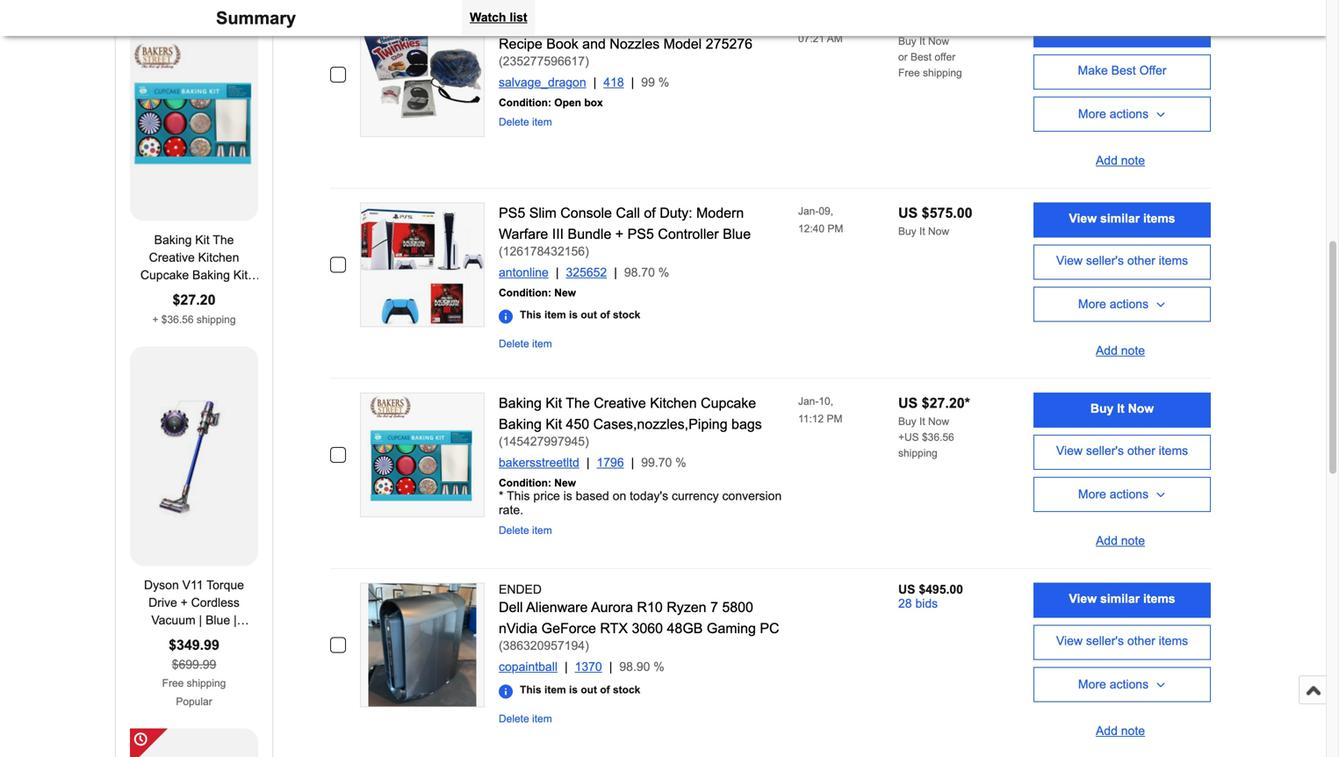 Task type: locate. For each thing, give the bounding box(es) containing it.
1 horizontal spatial |
[[234, 614, 237, 627]]

1 vertical spatial cases,nozzles,piping
[[594, 416, 728, 432]]

delete
[[499, 116, 530, 128], [499, 338, 530, 350], [499, 525, 530, 536], [499, 713, 530, 725]]

the up 145427997945
[[566, 395, 590, 411]]

kitchen up 99.70 %
[[650, 395, 697, 411]]

this item is out of stock down the 325652
[[520, 309, 641, 321]]

0 vertical spatial this
[[520, 309, 542, 321]]

1 vertical spatial delete item
[[499, 713, 552, 725]]

ps5 down call
[[628, 226, 654, 242]]

new up price
[[555, 477, 576, 489]]

bags inside baking kit the creative kitchen cupcake baking kit 450 cases,nozzles,piping bags
[[181, 321, 208, 335]]

the
[[213, 233, 234, 247], [566, 395, 590, 411]]

0 vertical spatial view seller's other items link
[[1034, 245, 1212, 280]]

0 vertical spatial condition:
[[499, 97, 552, 109]]

10,
[[819, 395, 834, 407]]

1 vertical spatial ps5
[[628, 226, 654, 242]]

1 vertical spatial kitchen
[[650, 395, 697, 411]]

2 ) from the top
[[585, 245, 589, 258]]

450 up 145427997945
[[566, 416, 590, 432]]

more actions
[[1079, 107, 1149, 121], [1079, 297, 1149, 311], [1079, 488, 1149, 501], [1079, 678, 1149, 691]]

0 vertical spatial is
[[569, 309, 578, 321]]

offer
[[935, 51, 956, 63]]

delete inside condition: open box delete item
[[499, 116, 530, 128]]

0 vertical spatial best
[[911, 51, 932, 63]]

0 vertical spatial ps5
[[499, 205, 526, 221]]

4 delete item button from the top
[[499, 713, 552, 725]]

1 similar from the top
[[1101, 212, 1141, 225]]

note for hostess twinkie maker 6-count bake with recipe book and nozzles model 275276
[[1122, 154, 1146, 167]]

1 vertical spatial buy it now link
[[1034, 393, 1212, 428]]

dell
[[499, 600, 523, 615]]

delete item for nvidia
[[499, 713, 552, 725]]

1 seller's from the top
[[1087, 254, 1125, 268]]

1 ) from the top
[[585, 54, 589, 68]]

delete item button down salvage_dragon
[[499, 116, 552, 128]]

1 vertical spatial view similar items
[[1070, 592, 1176, 606]]

with
[[737, 15, 765, 31]]

3 add note from the top
[[1097, 534, 1146, 548]]

2 similar from the top
[[1101, 592, 1141, 606]]

kitchen
[[198, 251, 239, 264], [650, 395, 697, 411]]

1 horizontal spatial cases,nozzles,piping
[[594, 416, 728, 432]]

the inside baking kit the creative kitchen cupcake baking kit 450 cases,nozzles,piping bags ( 145427997945 )
[[566, 395, 590, 411]]

bags left 11:12
[[732, 416, 762, 432]]

1 vertical spatial is
[[564, 489, 573, 503]]

add for hostess twinkie maker 6-count bake with recipe book and nozzles model 275276
[[1097, 154, 1118, 167]]

it inside buy it now or best offer free shipping
[[920, 35, 926, 47]]

1 other from the top
[[1128, 254, 1156, 268]]

1 note from the top
[[1122, 154, 1146, 167]]

2 add note from the top
[[1097, 344, 1146, 357]]

drive
[[149, 596, 177, 610]]

0 vertical spatial view similar items
[[1070, 212, 1176, 225]]

1 vertical spatial of
[[600, 309, 610, 321]]

1 horizontal spatial free
[[899, 67, 921, 79]]

1 vertical spatial $36.56
[[923, 431, 955, 443]]

1 actions from the top
[[1110, 107, 1149, 121]]

$36.56
[[161, 314, 194, 326], [923, 431, 955, 443]]

shipping down previous price $699.99 text box
[[187, 677, 226, 689]]

3 more from the top
[[1079, 488, 1107, 501]]

1 vertical spatial seller's
[[1087, 444, 1125, 458]]

actions for ps5 slim console call of duty: modern warfare iii bundle + ps5 controller blue
[[1110, 297, 1149, 311]]

cases,nozzles,piping for baking kit the creative kitchen cupcake baking kit 450 cases,nozzles,piping bags ( 145427997945 )
[[594, 416, 728, 432]]

this item is out of stock down 1370
[[520, 684, 641, 696]]

1 buy it now from the top
[[1091, 22, 1155, 35]]

3 ) from the top
[[585, 435, 589, 449]]

bags inside baking kit the creative kitchen cupcake baking kit 450 cases,nozzles,piping bags ( 145427997945 )
[[732, 416, 762, 432]]

1 vertical spatial other
[[1128, 444, 1156, 458]]

% for kitchen
[[676, 456, 687, 470]]

$36.56 down "$27.20" text box in the left of the page
[[161, 314, 194, 326]]

creative up 1796 link
[[594, 395, 646, 411]]

2 seller's from the top
[[1087, 444, 1125, 458]]

( up bakersstreetltd
[[499, 435, 503, 449]]

best left offer
[[1112, 64, 1137, 77]]

2 view similar items from the top
[[1070, 592, 1176, 606]]

1 horizontal spatial creative
[[594, 395, 646, 411]]

1 view seller's other items link from the top
[[1034, 245, 1212, 280]]

note for baking kit the creative kitchen cupcake baking kit 450 cases,nozzles,piping bags
[[1122, 534, 1146, 548]]

1 new from the top
[[555, 287, 576, 299]]

blue down the "modern"
[[723, 226, 751, 242]]

pm down 09,
[[828, 223, 844, 235]]

0 horizontal spatial 450
[[184, 286, 204, 300]]

+ inside ps5 slim console call of duty: modern warfare iii bundle + ps5 controller blue ( 126178432156 )
[[616, 226, 624, 242]]

4 more actions button from the top
[[1034, 667, 1212, 702]]

2 new from the top
[[555, 477, 576, 489]]

shipping
[[923, 67, 963, 79], [197, 314, 236, 326], [899, 447, 938, 459], [187, 677, 226, 689]]

( down warfare
[[499, 245, 503, 258]]

buy inside us $27.20* buy it now +us $36.56 shipping
[[899, 416, 917, 427]]

condition: inside condition: open box delete item
[[499, 97, 552, 109]]

) down bundle
[[585, 245, 589, 258]]

1 add from the top
[[1097, 154, 1118, 167]]

2 add from the top
[[1097, 344, 1118, 357]]

bakersstreetltd link
[[499, 456, 597, 470]]

450 up + $36.56 shipping text box
[[184, 286, 204, 300]]

it inside us $27.20* buy it now +us $36.56 shipping
[[920, 416, 926, 427]]

2 vertical spatial this
[[520, 684, 542, 696]]

bags for baking kit the creative kitchen cupcake baking kit 450 cases,nozzles,piping bags
[[181, 321, 208, 335]]

3 add note button from the top
[[1034, 519, 1212, 554]]

1 add note from the top
[[1097, 154, 1146, 167]]

previous price $699.99 text field
[[172, 658, 216, 672]]

actions
[[1110, 107, 1149, 121], [1110, 297, 1149, 311], [1110, 488, 1149, 501], [1110, 678, 1149, 691]]

0 vertical spatial $36.56
[[161, 314, 194, 326]]

more actions button
[[1034, 97, 1212, 132], [1034, 287, 1212, 322], [1034, 477, 1212, 512], [1034, 667, 1212, 702]]

condition: for delete
[[499, 97, 552, 109]]

this down copaintball
[[520, 684, 542, 696]]

0 vertical spatial creative
[[149, 251, 195, 264]]

us inside us $495.00 28 bids
[[899, 583, 916, 597]]

1 delete item from the top
[[499, 338, 552, 350]]

geforce
[[542, 621, 596, 637]]

condition: down salvage_dragon
[[499, 97, 552, 109]]

0 horizontal spatial +
[[152, 314, 159, 326]]

3 note from the top
[[1122, 534, 1146, 548]]

bags for baking kit the creative kitchen cupcake baking kit 450 cases,nozzles,piping bags ( 145427997945 )
[[732, 416, 762, 432]]

2 condition: from the top
[[499, 287, 552, 299]]

%
[[659, 76, 670, 89], [659, 266, 670, 279], [676, 456, 687, 470], [654, 660, 665, 674]]

cupcake inside baking kit the creative kitchen cupcake baking kit 450 cases,nozzles,piping bags ( 145427997945 )
[[701, 395, 757, 411]]

2 add note button from the top
[[1034, 329, 1212, 364]]

( inside ps5 slim console call of duty: modern warfare iii bundle + ps5 controller blue ( 126178432156 )
[[499, 245, 503, 258]]

275276
[[706, 36, 753, 52]]

1 vertical spatial jan-
[[799, 395, 819, 407]]

note
[[1122, 154, 1146, 167], [1122, 344, 1146, 357], [1122, 534, 1146, 548], [1122, 724, 1146, 738]]

free
[[899, 67, 921, 79], [162, 677, 184, 689]]

of for call
[[600, 309, 610, 321]]

) inside ps5 slim console call of duty: modern warfare iii bundle + ps5 controller blue ( 126178432156 )
[[585, 245, 589, 258]]

this down condition: new
[[520, 309, 542, 321]]

ps5 up warfare
[[499, 205, 526, 221]]

kitchen inside baking kit the creative kitchen cupcake baking kit 450 cases,nozzles,piping bags
[[198, 251, 239, 264]]

free inside dyson v11 torque drive + cordless vacuum | blue | refurbished $349.99 $699.99 free shipping popular
[[162, 677, 184, 689]]

% right 98.90
[[654, 660, 665, 674]]

1 more actions from the top
[[1079, 107, 1149, 121]]

0 horizontal spatial cases,nozzles,piping
[[135, 304, 253, 317]]

5800
[[723, 600, 754, 615]]

3 more actions button from the top
[[1034, 477, 1212, 512]]

2 view seller's other items link from the top
[[1034, 435, 1212, 470]]

1 vertical spatial view similar items link
[[1034, 583, 1212, 618]]

shipping down "$27.20" text box in the left of the page
[[197, 314, 236, 326]]

view similar items
[[1070, 212, 1176, 225], [1070, 592, 1176, 606]]

0 vertical spatial this item is out of stock
[[520, 309, 641, 321]]

is down 1370
[[569, 684, 578, 696]]

delete item button down rate. on the left of the page
[[499, 525, 552, 537]]

1 horizontal spatial ps5
[[628, 226, 654, 242]]

$699.99
[[172, 658, 216, 672]]

us up +us at the right
[[899, 395, 918, 411]]

blue
[[723, 226, 751, 242], [206, 614, 230, 627]]

this item is out of stock
[[520, 309, 641, 321], [520, 684, 641, 696]]

ps5
[[499, 205, 526, 221], [628, 226, 654, 242]]

1 vertical spatial bags
[[732, 416, 762, 432]]

view seller's other items for us $27.20*
[[1057, 444, 1189, 458]]

items
[[1144, 212, 1176, 225], [1160, 254, 1189, 268], [1160, 444, 1189, 458], [1144, 592, 1176, 606], [1160, 634, 1189, 648]]

us
[[899, 205, 918, 221], [899, 395, 918, 411], [899, 583, 916, 597]]

of inside ps5 slim console call of duty: modern warfare iii bundle + ps5 controller blue ( 126178432156 )
[[644, 205, 656, 221]]

4 ) from the top
[[585, 639, 589, 653]]

of down 1370 link at the bottom of the page
[[600, 684, 610, 696]]

delete inside condition: new * this price is based on today's currency conversion rate. delete item
[[499, 525, 530, 536]]

now inside buy it now or best offer free shipping
[[929, 35, 950, 47]]

delete down copaintball
[[499, 713, 530, 725]]

pm
[[828, 223, 844, 235], [827, 413, 843, 425]]

0 vertical spatial other
[[1128, 254, 1156, 268]]

seller's for us $575.00
[[1087, 254, 1125, 268]]

) inside ended dell alienware aurora r10 ryzen 7 5800 nvidia geforce rtx 3060 48gb gaming pc ( 386320957194 )
[[585, 639, 589, 653]]

conversion
[[723, 489, 782, 503]]

1 buy it now link from the top
[[1034, 12, 1212, 47]]

bundle
[[568, 226, 612, 242]]

1 vertical spatial new
[[555, 477, 576, 489]]

condition: down antonline
[[499, 287, 552, 299]]

1 vertical spatial stock
[[613, 684, 641, 696]]

delete down salvage_dragon
[[499, 116, 530, 128]]

kitchen for baking kit the creative kitchen cupcake baking kit 450 cases,nozzles,piping bags ( 145427997945 )
[[650, 395, 697, 411]]

condition: down bakersstreetltd
[[499, 477, 552, 489]]

1 vertical spatial creative
[[594, 395, 646, 411]]

0 vertical spatial kitchen
[[198, 251, 239, 264]]

kitchen inside baking kit the creative kitchen cupcake baking kit 450 cases,nozzles,piping bags ( 145427997945 )
[[650, 395, 697, 411]]

kitchen up $27.20
[[198, 251, 239, 264]]

2 ( from the top
[[499, 245, 503, 258]]

delete item down condition: new
[[499, 338, 552, 350]]

0 horizontal spatial bags
[[181, 321, 208, 335]]

+ $36.56 shipping text field
[[152, 314, 236, 326]]

1 | from the left
[[199, 614, 202, 627]]

new down the 325652
[[555, 287, 576, 299]]

| down "cordless"
[[234, 614, 237, 627]]

view seller's other items link for us $27.20*
[[1034, 435, 1212, 470]]

1 ( from the top
[[499, 54, 503, 68]]

1 horizontal spatial cupcake
[[701, 395, 757, 411]]

us for $575.00
[[899, 205, 918, 221]]

2 vertical spatial other
[[1128, 634, 1156, 648]]

0 vertical spatial us
[[899, 205, 918, 221]]

2 us from the top
[[899, 395, 918, 411]]

3 us from the top
[[899, 583, 916, 597]]

2 this item is out of stock from the top
[[520, 684, 641, 696]]

view seller's other items
[[1057, 254, 1189, 268], [1057, 444, 1189, 458], [1057, 634, 1189, 648]]

2 more from the top
[[1079, 297, 1107, 311]]

3 add from the top
[[1097, 534, 1118, 548]]

1 delete from the top
[[499, 116, 530, 128]]

shipping down offer
[[923, 67, 963, 79]]

item inside condition: open box delete item
[[532, 116, 552, 128]]

add note button for hostess twinkie maker 6-count bake with recipe book and nozzles model 275276
[[1034, 139, 1212, 174]]

|
[[199, 614, 202, 627], [234, 614, 237, 627]]

antonline
[[499, 266, 549, 279]]

2 vertical spatial +
[[181, 596, 188, 610]]

2 delete item button from the top
[[499, 338, 552, 350]]

0 vertical spatial cases,nozzles,piping
[[135, 304, 253, 317]]

98.70 %
[[625, 266, 670, 279]]

% right 98.70
[[659, 266, 670, 279]]

1 horizontal spatial best
[[1112, 64, 1137, 77]]

more for baking kit the creative kitchen cupcake baking kit 450 cases,nozzles,piping bags
[[1079, 488, 1107, 501]]

1 view similar items from the top
[[1070, 212, 1176, 225]]

1 vertical spatial pm
[[827, 413, 843, 425]]

418
[[604, 76, 624, 89]]

free down or
[[899, 67, 921, 79]]

delete item for iii
[[499, 338, 552, 350]]

+ inside dyson v11 torque drive + cordless vacuum | blue | refurbished $349.99 $699.99 free shipping popular
[[181, 596, 188, 610]]

98.90 %
[[620, 660, 665, 674]]

vacuum
[[151, 614, 196, 627]]

2 buy it now link from the top
[[1034, 393, 1212, 428]]

4 ( from the top
[[499, 639, 503, 653]]

1 vertical spatial best
[[1112, 64, 1137, 77]]

% right 99
[[659, 76, 670, 89]]

creative inside baking kit the creative kitchen cupcake baking kit 450 cases,nozzles,piping bags
[[149, 251, 195, 264]]

450
[[184, 286, 204, 300], [566, 416, 590, 432]]

blue down "cordless"
[[206, 614, 230, 627]]

1 horizontal spatial $36.56
[[923, 431, 955, 443]]

condition: inside condition: new * this price is based on today's currency conversion rate. delete item
[[499, 477, 552, 489]]

view seller's other items link
[[1034, 245, 1212, 280], [1034, 435, 1212, 470], [1034, 625, 1212, 660]]

more actions button for ps5 slim console call of duty: modern warfare iii bundle + ps5 controller blue
[[1034, 287, 1212, 322]]

3 seller's from the top
[[1087, 634, 1125, 648]]

creative inside baking kit the creative kitchen cupcake baking kit 450 cases,nozzles,piping bags ( 145427997945 )
[[594, 395, 646, 411]]

1 vertical spatial blue
[[206, 614, 230, 627]]

2 vertical spatial of
[[600, 684, 610, 696]]

4 actions from the top
[[1110, 678, 1149, 691]]

2 stock from the top
[[613, 684, 641, 696]]

( down recipe
[[499, 54, 503, 68]]

0 vertical spatial similar
[[1101, 212, 1141, 225]]

1 vertical spatial condition:
[[499, 287, 552, 299]]

2 view seller's other items from the top
[[1057, 444, 1189, 458]]

2 more actions from the top
[[1079, 297, 1149, 311]]

pm inside the jan-10, 11:12 pm
[[827, 413, 843, 425]]

$349.99
[[169, 637, 220, 653]]

1 horizontal spatial blue
[[723, 226, 751, 242]]

$36.56 inside $27.20 + $36.56 shipping
[[161, 314, 194, 326]]

delete item button for baking
[[499, 525, 552, 537]]

0 horizontal spatial |
[[199, 614, 202, 627]]

1 us from the top
[[899, 205, 918, 221]]

us inside us $575.00 buy it now
[[899, 205, 918, 221]]

1 more actions button from the top
[[1034, 97, 1212, 132]]

more for ps5 slim console call of duty: modern warfare iii bundle + ps5 controller blue
[[1079, 297, 1107, 311]]

out down 1370
[[581, 684, 597, 696]]

2 vertical spatial us
[[899, 583, 916, 597]]

0 vertical spatial pm
[[828, 223, 844, 235]]

2 jan- from the top
[[799, 395, 819, 407]]

1 vertical spatial out
[[581, 684, 597, 696]]

us up 28
[[899, 583, 916, 597]]

1 vertical spatial similar
[[1101, 592, 1141, 606]]

2 more actions button from the top
[[1034, 287, 1212, 322]]

0 horizontal spatial $36.56
[[161, 314, 194, 326]]

2 out from the top
[[581, 684, 597, 696]]

2 actions from the top
[[1110, 297, 1149, 311]]

) down 'and' on the left top of the page
[[585, 54, 589, 68]]

1370 link
[[575, 660, 620, 674]]

07:21
[[799, 33, 825, 44]]

3 delete from the top
[[499, 525, 530, 536]]

450 inside baking kit the creative kitchen cupcake baking kit 450 cases,nozzles,piping bags ( 145427997945 )
[[566, 416, 590, 432]]

0 vertical spatial cupcake
[[140, 268, 189, 282]]

1 vertical spatial free
[[162, 677, 184, 689]]

0 vertical spatial 450
[[184, 286, 204, 300]]

the up $27.20
[[213, 233, 234, 247]]

1 vertical spatial the
[[566, 395, 590, 411]]

cupcake inside baking kit the creative kitchen cupcake baking kit 450 cases,nozzles,piping bags
[[140, 268, 189, 282]]

0 vertical spatial +
[[616, 226, 624, 242]]

0 vertical spatial seller's
[[1087, 254, 1125, 268]]

view similar items for first view similar items link from the bottom of the page
[[1070, 592, 1176, 606]]

1 horizontal spatial 450
[[566, 416, 590, 432]]

hostess twinkie maker 6-count bake with recipe book and nozzles model 275276 image
[[361, 13, 484, 136]]

stock down 98.70
[[613, 309, 641, 321]]

hostess twinkie maker 6-count bake with recipe book and nozzles model 275276 link
[[499, 15, 765, 52]]

new
[[555, 287, 576, 299], [555, 477, 576, 489]]

delete item button down condition: new
[[499, 338, 552, 350]]

this for ps5
[[520, 309, 542, 321]]

2 vertical spatial view seller's other items link
[[1034, 625, 1212, 660]]

450 for baking kit the creative kitchen cupcake baking kit 450 cases,nozzles,piping bags
[[184, 286, 204, 300]]

2 other from the top
[[1128, 444, 1156, 458]]

cases,nozzles,piping inside baking kit the creative kitchen cupcake baking kit 450 cases,nozzles,piping bags ( 145427997945 )
[[594, 416, 728, 432]]

1 vertical spatial cupcake
[[701, 395, 757, 411]]

3 actions from the top
[[1110, 488, 1149, 501]]

1 vertical spatial us
[[899, 395, 918, 411]]

delete item button down copaintball
[[499, 713, 552, 725]]

or
[[899, 51, 908, 63]]

ps5 slim console call of duty: modern warfare iii bundle + ps5 controller blue link
[[499, 205, 751, 242]]

0 vertical spatial free
[[899, 67, 921, 79]]

bags down "$27.20" text box in the left of the page
[[181, 321, 208, 335]]

3 more actions from the top
[[1079, 488, 1149, 501]]

blue inside ps5 slim console call of duty: modern warfare iii bundle + ps5 controller blue ( 126178432156 )
[[723, 226, 751, 242]]

) up 1370
[[585, 639, 589, 653]]

jan- up 12:40
[[799, 205, 819, 217]]

0 horizontal spatial free
[[162, 677, 184, 689]]

$36.56 inside us $27.20* buy it now +us $36.56 shipping
[[923, 431, 955, 443]]

4 more from the top
[[1079, 678, 1107, 691]]

shipping down +us at the right
[[899, 447, 938, 459]]

model
[[664, 36, 702, 52]]

is for ended
[[569, 684, 578, 696]]

jan- up 11:12
[[799, 395, 819, 407]]

baking
[[154, 233, 192, 247], [192, 268, 230, 282], [499, 395, 542, 411], [499, 416, 542, 432]]

alienware
[[526, 600, 588, 615]]

us inside us $27.20* buy it now +us $36.56 shipping
[[899, 395, 918, 411]]

4 more actions from the top
[[1079, 678, 1149, 691]]

add note for ps5 slim console call of duty: modern warfare iii bundle + ps5 controller blue
[[1097, 344, 1146, 357]]

jan- inside jan-09, 12:40 pm
[[799, 205, 819, 217]]

2 vertical spatial is
[[569, 684, 578, 696]]

0 vertical spatial view similar items link
[[1034, 203, 1212, 238]]

1 this item is out of stock from the top
[[520, 309, 641, 321]]

0 vertical spatial view seller's other items
[[1057, 254, 1189, 268]]

refurbished
[[161, 631, 227, 645]]

free up popular text field
[[162, 677, 184, 689]]

2 vertical spatial view seller's other items
[[1057, 634, 1189, 648]]

) up bakersstreetltd link
[[585, 435, 589, 449]]

us left $575.00
[[899, 205, 918, 221]]

2 horizontal spatial +
[[616, 226, 624, 242]]

stock down 98.90
[[613, 684, 641, 696]]

1 out from the top
[[581, 309, 597, 321]]

delete down rate. on the left of the page
[[499, 525, 530, 536]]

3 ( from the top
[[499, 435, 503, 449]]

0 vertical spatial new
[[555, 287, 576, 299]]

of down 325652 link
[[600, 309, 610, 321]]

jan- for ps5 slim console call of duty: modern warfare iii bundle + ps5 controller blue
[[799, 205, 819, 217]]

( down nvidia
[[499, 639, 503, 653]]

us $27.20* buy it now +us $36.56 shipping
[[899, 395, 971, 459]]

0 horizontal spatial best
[[911, 51, 932, 63]]

actions for baking kit the creative kitchen cupcake baking kit 450 cases,nozzles,piping bags
[[1110, 488, 1149, 501]]

watch
[[470, 11, 507, 24]]

out down the 325652
[[581, 309, 597, 321]]

jan-
[[799, 205, 819, 217], [799, 395, 819, 407]]

ryzen
[[667, 600, 707, 615]]

buy it now link for hostess twinkie maker 6-count bake with recipe book and nozzles model 275276
[[1034, 12, 1212, 47]]

of for aurora
[[600, 684, 610, 696]]

1 horizontal spatial +
[[181, 596, 188, 610]]

1 condition: from the top
[[499, 97, 552, 109]]

1 add note button from the top
[[1034, 139, 1212, 174]]

offer
[[1140, 64, 1167, 77]]

$27.20*
[[922, 395, 971, 411]]

1 view seller's other items from the top
[[1057, 254, 1189, 268]]

1 vertical spatial view seller's other items
[[1057, 444, 1189, 458]]

0 vertical spatial stock
[[613, 309, 641, 321]]

open
[[555, 97, 582, 109]]

antonline link
[[499, 266, 566, 279]]

cases,nozzles,piping
[[135, 304, 253, 317], [594, 416, 728, 432]]

+us
[[899, 431, 920, 443]]

2 note from the top
[[1122, 344, 1146, 357]]

450 inside baking kit the creative kitchen cupcake baking kit 450 cases,nozzles,piping bags
[[184, 286, 204, 300]]

seller's
[[1087, 254, 1125, 268], [1087, 444, 1125, 458], [1087, 634, 1125, 648]]

the inside baking kit the creative kitchen cupcake baking kit 450 cases,nozzles,piping bags
[[213, 233, 234, 247]]

item inside condition: new * this price is based on today's currency conversion rate. delete item
[[532, 525, 552, 536]]

0 horizontal spatial the
[[213, 233, 234, 247]]

1 horizontal spatial bags
[[732, 416, 762, 432]]

3060
[[632, 621, 663, 637]]

1 more from the top
[[1079, 107, 1107, 121]]

other for us $27.20*
[[1128, 444, 1156, 458]]

| up the refurbished
[[199, 614, 202, 627]]

0 horizontal spatial kitchen
[[198, 251, 239, 264]]

0 vertical spatial jan-
[[799, 205, 819, 217]]

pm down 10,
[[827, 413, 843, 425]]

0 vertical spatial bags
[[181, 321, 208, 335]]

0 horizontal spatial creative
[[149, 251, 195, 264]]

more actions for baking kit the creative kitchen cupcake baking kit 450 cases,nozzles,piping bags
[[1079, 488, 1149, 501]]

1 jan- from the top
[[799, 205, 819, 217]]

best right or
[[911, 51, 932, 63]]

235277596617
[[503, 54, 585, 68]]

is down condition: new
[[569, 309, 578, 321]]

creative up $27.20
[[149, 251, 195, 264]]

325652
[[566, 266, 607, 279]]

3 condition: from the top
[[499, 477, 552, 489]]

0 vertical spatial buy it now
[[1091, 22, 1155, 35]]

0 horizontal spatial ps5
[[499, 205, 526, 221]]

3 view seller's other items from the top
[[1057, 634, 1189, 648]]

salvage_dragon link
[[499, 76, 604, 89]]

2 buy it now from the top
[[1091, 402, 1155, 416]]

$36.56 right +us at the right
[[923, 431, 955, 443]]

hostess twinkie maker 6-count bake with recipe book and nozzles model 275276 ( 235277596617 )
[[499, 15, 765, 68]]

0 horizontal spatial blue
[[206, 614, 230, 627]]

delete item down copaintball
[[499, 713, 552, 725]]

this up rate. on the left of the page
[[507, 489, 530, 503]]

0 vertical spatial out
[[581, 309, 597, 321]]

more for hostess twinkie maker 6-count bake with recipe book and nozzles model 275276
[[1079, 107, 1107, 121]]

this item is out of stock for bundle
[[520, 309, 641, 321]]

new inside condition: new * this price is based on today's currency conversion rate. delete item
[[555, 477, 576, 489]]

450 for baking kit the creative kitchen cupcake baking kit 450 cases,nozzles,piping bags ( 145427997945 )
[[566, 416, 590, 432]]

0 horizontal spatial cupcake
[[140, 268, 189, 282]]

now
[[1129, 22, 1155, 35], [929, 35, 950, 47], [929, 225, 950, 237], [1129, 402, 1155, 416], [929, 416, 950, 427]]

1 horizontal spatial the
[[566, 395, 590, 411]]

is right price
[[564, 489, 573, 503]]

2 vertical spatial seller's
[[1087, 634, 1125, 648]]

1 vertical spatial buy it now
[[1091, 402, 1155, 416]]

buy it now link
[[1034, 12, 1212, 47], [1034, 393, 1212, 428]]

delete down condition: new
[[499, 338, 530, 350]]

of right call
[[644, 205, 656, 221]]

3 delete item button from the top
[[499, 525, 552, 537]]

0 vertical spatial the
[[213, 233, 234, 247]]

1 stock from the top
[[613, 309, 641, 321]]

pm inside jan-09, 12:40 pm
[[828, 223, 844, 235]]

0 vertical spatial of
[[644, 205, 656, 221]]

this for ended
[[520, 684, 542, 696]]

new for condition: new * this price is based on today's currency conversion rate. delete item
[[555, 477, 576, 489]]

2 delete item from the top
[[499, 713, 552, 725]]

% right 99.70
[[676, 456, 687, 470]]

1 vertical spatial this
[[507, 489, 530, 503]]

0 vertical spatial delete item
[[499, 338, 552, 350]]

view similar items link
[[1034, 203, 1212, 238], [1034, 583, 1212, 618]]

jan- inside the jan-10, 11:12 pm
[[799, 395, 819, 407]]

( inside hostess twinkie maker 6-count bake with recipe book and nozzles model 275276 ( 235277596617 )
[[499, 54, 503, 68]]

1 vertical spatial this item is out of stock
[[520, 684, 641, 696]]

book
[[547, 36, 579, 52]]



Task type: describe. For each thing, give the bounding box(es) containing it.
is inside condition: new * this price is based on today's currency conversion rate. delete item
[[564, 489, 573, 503]]

more actions for ps5 slim console call of duty: modern warfare iii bundle + ps5 controller blue
[[1079, 297, 1149, 311]]

condition: open box delete item
[[499, 97, 603, 128]]

baking kit the creative kitchen cupcake baking kit 450 cases,nozzles,piping bags link
[[499, 395, 762, 432]]

copaintball
[[499, 660, 558, 674]]

us $575.00 buy it now
[[899, 205, 973, 237]]

$495.00
[[919, 583, 964, 597]]

4 add note from the top
[[1097, 724, 1146, 738]]

seller's for us $27.20*
[[1087, 444, 1125, 458]]

cupcake for baking kit the creative kitchen cupcake baking kit 450 cases,nozzles,piping bags
[[140, 268, 189, 282]]

98.70
[[625, 266, 655, 279]]

4 delete from the top
[[499, 713, 530, 725]]

12:40
[[799, 223, 825, 235]]

) inside baking kit the creative kitchen cupcake baking kit 450 cases,nozzles,piping bags ( 145427997945 )
[[585, 435, 589, 449]]

add note for hostess twinkie maker 6-count bake with recipe book and nozzles model 275276
[[1097, 154, 1146, 167]]

% for item
[[659, 76, 670, 89]]

more actions button for baking kit the creative kitchen cupcake baking kit 450 cases,nozzles,piping bags
[[1034, 477, 1212, 512]]

stock for rtx
[[613, 684, 641, 696]]

kitchen for baking kit the creative kitchen cupcake baking kit 450 cases,nozzles,piping bags
[[198, 251, 239, 264]]

rate.
[[499, 503, 524, 517]]

free inside buy it now or best offer free shipping
[[899, 67, 921, 79]]

dell alienware aurora r10 ryzen 7 5800 nvidia geforce rtx 3060 48gb gaming pc link
[[499, 600, 780, 637]]

more actions button for hostess twinkie maker 6-count bake with recipe book and nozzles model 275276
[[1034, 97, 1212, 132]]

bakersstreetltd
[[499, 456, 580, 470]]

more actions for hostess twinkie maker 6-count bake with recipe book and nozzles model 275276
[[1079, 107, 1149, 121]]

rtx
[[600, 621, 628, 637]]

out for bundle
[[581, 309, 597, 321]]

2 delete from the top
[[499, 338, 530, 350]]

other for us $575.00
[[1128, 254, 1156, 268]]

99.70 %
[[642, 456, 687, 470]]

creative for baking kit the creative kitchen cupcake baking kit 450 cases,nozzles,piping bags ( 145427997945 )
[[594, 395, 646, 411]]

bake
[[701, 15, 733, 31]]

based
[[576, 489, 610, 503]]

today's
[[630, 489, 669, 503]]

1370
[[575, 660, 603, 674]]

Free shipping text field
[[162, 677, 226, 689]]

6-
[[647, 15, 660, 31]]

us for $27.20*
[[899, 395, 918, 411]]

now inside us $575.00 buy it now
[[929, 225, 950, 237]]

count
[[660, 15, 697, 31]]

out for geforce
[[581, 684, 597, 696]]

buy inside us $575.00 buy it now
[[899, 225, 917, 237]]

blue inside dyson v11 torque drive + cordless vacuum | blue | refurbished $349.99 $699.99 free shipping popular
[[206, 614, 230, 627]]

buy it now link for baking kit the creative kitchen cupcake baking kit 450 cases,nozzles,piping bags
[[1034, 393, 1212, 428]]

buy it now or best offer free shipping
[[899, 35, 963, 79]]

( inside baking kit the creative kitchen cupcake baking kit 450 cases,nozzles,piping bags ( 145427997945 )
[[499, 435, 503, 449]]

add note for baking kit the creative kitchen cupcake baking kit 450 cases,nozzles,piping bags
[[1097, 534, 1146, 548]]

pc
[[760, 621, 780, 637]]

$27.20
[[173, 292, 216, 308]]

add note button for ps5 slim console call of duty: modern warfare iii bundle + ps5 controller blue
[[1034, 329, 1212, 364]]

) inside hostess twinkie maker 6-count bake with recipe book and nozzles model 275276 ( 235277596617 )
[[585, 54, 589, 68]]

2 | from the left
[[234, 614, 237, 627]]

$349.99 text field
[[169, 637, 220, 653]]

3 other from the top
[[1128, 634, 1156, 648]]

view seller's other items link for us $575.00
[[1034, 245, 1212, 280]]

slim
[[530, 205, 557, 221]]

Popular text field
[[176, 696, 212, 708]]

4 add from the top
[[1097, 724, 1118, 738]]

4 add note button from the top
[[1034, 710, 1212, 745]]

buy it now for baking kit the creative kitchen cupcake baking kit 450 cases,nozzles,piping bags
[[1091, 402, 1155, 416]]

2 view similar items link from the top
[[1034, 583, 1212, 618]]

iii
[[552, 226, 564, 242]]

condition: new * this price is based on today's currency conversion rate. delete item
[[499, 477, 782, 536]]

99.70
[[642, 456, 672, 470]]

386320957194
[[503, 639, 585, 653]]

4 note from the top
[[1122, 724, 1146, 738]]

currency
[[672, 489, 719, 503]]

gaming
[[707, 621, 756, 637]]

$27.20 text field
[[173, 292, 216, 308]]

torque
[[207, 579, 244, 592]]

shipping inside dyson v11 torque drive + cordless vacuum | blue | refurbished $349.99 $699.99 free shipping popular
[[187, 677, 226, 689]]

view for baking kit the creative kitchen cupcake baking kit 450 cases,nozzles,piping bags buy it now link
[[1057, 444, 1083, 458]]

ended dell alienware aurora r10 ryzen 7 5800 nvidia geforce rtx 3060 48gb gaming pc ( 386320957194 )
[[499, 583, 780, 653]]

this inside condition: new * this price is based on today's currency conversion rate. delete item
[[507, 489, 530, 503]]

copaintball link
[[499, 660, 575, 674]]

shipping inside buy it now or best offer free shipping
[[923, 67, 963, 79]]

make best offer link
[[1034, 54, 1212, 90]]

145427997945
[[503, 435, 585, 449]]

new for condition: new
[[555, 287, 576, 299]]

1 view similar items link from the top
[[1034, 203, 1212, 238]]

ps5 slim console call of duty: modern warfare iii bundle + ps5 controller blue ( 126178432156 )
[[499, 205, 751, 258]]

view similar items for 2nd view similar items link from the bottom
[[1070, 212, 1176, 225]]

07:21 am
[[799, 33, 843, 44]]

28
[[899, 597, 913, 611]]

09,
[[819, 205, 834, 217]]

box
[[585, 97, 603, 109]]

the for baking kit the creative kitchen cupcake baking kit 450 cases,nozzles,piping bags ( 145427997945 )
[[566, 395, 590, 411]]

add for ps5 slim console call of duty: modern warfare iii bundle + ps5 controller blue
[[1097, 344, 1118, 357]]

nozzles
[[610, 36, 660, 52]]

ended
[[499, 583, 542, 597]]

buy inside buy it now or best offer free shipping
[[899, 35, 917, 47]]

jan- for baking kit the creative kitchen cupcake baking kit 450 cases,nozzles,piping bags
[[799, 395, 819, 407]]

7
[[711, 600, 719, 615]]

+ inside $27.20 + $36.56 shipping
[[152, 314, 159, 326]]

popular
[[176, 696, 212, 708]]

v11
[[182, 579, 203, 592]]

condition: for this
[[499, 477, 552, 489]]

$575.00
[[922, 205, 973, 221]]

controller
[[658, 226, 719, 242]]

it inside us $575.00 buy it now
[[920, 225, 926, 237]]

note for ps5 slim console call of duty: modern warfare iii bundle + ps5 controller blue
[[1122, 344, 1146, 357]]

stock for +
[[613, 309, 641, 321]]

add note button for baking kit the creative kitchen cupcake baking kit 450 cases,nozzles,piping bags
[[1034, 519, 1212, 554]]

best inside buy it now or best offer free shipping
[[911, 51, 932, 63]]

delete item button for ended
[[499, 713, 552, 725]]

view seller's other items for us $575.00
[[1057, 254, 1189, 268]]

is for ps5
[[569, 309, 578, 321]]

make best offer
[[1079, 64, 1167, 77]]

r10
[[637, 600, 663, 615]]

the for baking kit the creative kitchen cupcake baking kit 450 cases,nozzles,piping bags
[[213, 233, 234, 247]]

add for baking kit the creative kitchen cupcake baking kit 450 cases,nozzles,piping bags
[[1097, 534, 1118, 548]]

warfare
[[499, 226, 549, 242]]

modern
[[697, 205, 744, 221]]

buy it now for hostess twinkie maker 6-count bake with recipe book and nozzles model 275276
[[1091, 22, 1155, 35]]

ps5 slim console call of duty: modern warfare iii bundle + ps5 controller blue image
[[361, 203, 484, 326]]

pm for us $27.20*
[[827, 413, 843, 425]]

creative for baking kit the creative kitchen cupcake baking kit 450 cases,nozzles,piping bags
[[149, 251, 195, 264]]

on
[[613, 489, 627, 503]]

and
[[583, 36, 606, 52]]

( inside ended dell alienware aurora r10 ryzen 7 5800 nvidia geforce rtx 3060 48gb gaming pc ( 386320957194 )
[[499, 639, 503, 653]]

baking kit the creative kitchen cupcake baking kit 450 cases,nozzles,piping bags ( 145427997945 )
[[499, 395, 762, 449]]

view for 2nd view similar items link from the bottom
[[1057, 254, 1083, 268]]

delete item button for ps5
[[499, 338, 552, 350]]

jan-09, 12:40 pm
[[799, 205, 844, 235]]

actions for hostess twinkie maker 6-count bake with recipe book and nozzles model 275276
[[1110, 107, 1149, 121]]

us for $495.00
[[899, 583, 916, 597]]

1796 link
[[597, 456, 642, 470]]

condition: new
[[499, 287, 576, 299]]

recipe
[[499, 36, 543, 52]]

baking kit the creative kitchen cupcake baking kit 450 cases,nozzles,piping bags
[[135, 233, 253, 335]]

418 link
[[604, 76, 642, 89]]

shipping inside us $27.20* buy it now +us $36.56 shipping
[[899, 447, 938, 459]]

dell alienware aurora r10 ryzen 7 5800 nvidia geforce rtx 3060 48gb gaming pc image
[[368, 584, 477, 707]]

twinkie
[[553, 15, 600, 31]]

3 view seller's other items link from the top
[[1034, 625, 1212, 660]]

bids
[[916, 597, 939, 611]]

console
[[561, 205, 612, 221]]

hostess
[[499, 15, 550, 31]]

this item is out of stock for geforce
[[520, 684, 641, 696]]

325652 link
[[566, 266, 625, 279]]

similar for 2nd view similar items link from the bottom
[[1101, 212, 1141, 225]]

duty:
[[660, 205, 693, 221]]

now inside us $27.20* buy it now +us $36.56 shipping
[[929, 416, 950, 427]]

baking kit the creative kitchen cupcake baking kit 450 cases,nozzles,piping bags image
[[367, 394, 478, 517]]

price
[[534, 489, 560, 503]]

cases,nozzles,piping for baking kit the creative kitchen cupcake baking kit 450 cases,nozzles,piping bags
[[135, 304, 253, 317]]

shipping inside $27.20 + $36.56 shipping
[[197, 314, 236, 326]]

make
[[1079, 64, 1109, 77]]

1 delete item button from the top
[[499, 116, 552, 128]]

cupcake for baking kit the creative kitchen cupcake baking kit 450 cases,nozzles,piping bags ( 145427997945 )
[[701, 395, 757, 411]]

% for of
[[659, 266, 670, 279]]

view for first view similar items link from the bottom of the page
[[1057, 634, 1083, 648]]

summary
[[216, 8, 296, 28]]

similar for first view similar items link from the bottom of the page
[[1101, 592, 1141, 606]]

am
[[827, 33, 843, 44]]

1796
[[597, 456, 624, 470]]

call
[[616, 205, 640, 221]]

cordless
[[191, 596, 240, 610]]

99 %
[[642, 76, 670, 89]]

28 bids link
[[899, 597, 939, 611]]

pm for us $575.00
[[828, 223, 844, 235]]



Task type: vqa. For each thing, say whether or not it's contained in the screenshot.
explore all categories
no



